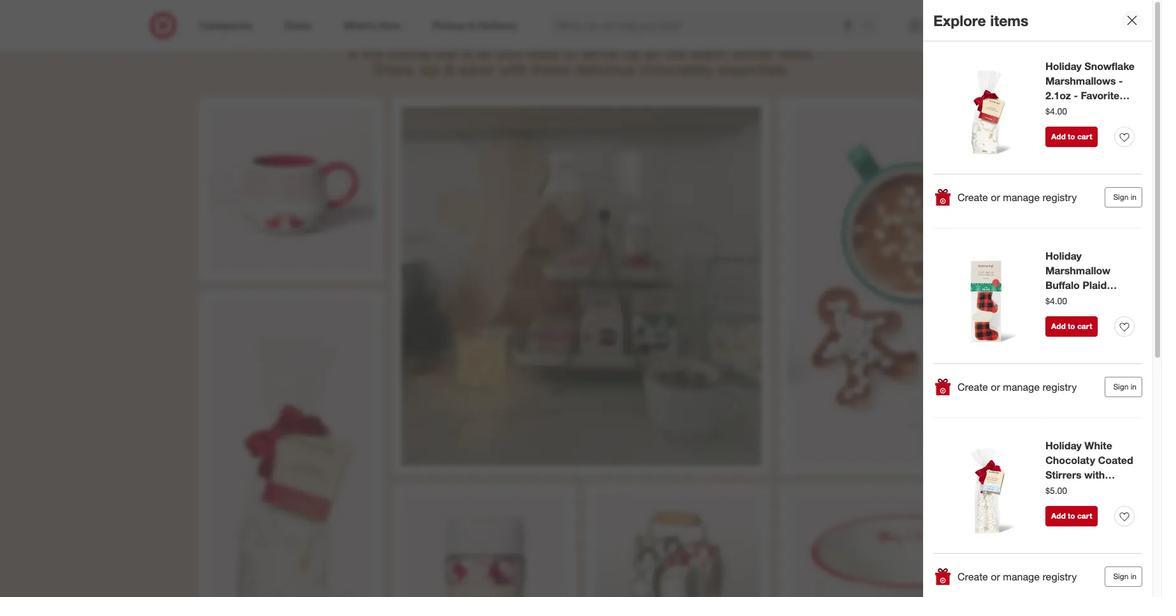 Task type: describe. For each thing, give the bounding box(es) containing it.
add to cart for holiday white chocolaty coated stirrers with marshmallows - 1.2oz - favorite day™
[[1051, 512, 1092, 521]]

day™ inside holiday white chocolaty coated stirrers with marshmallows - 1.2oz - favorite day™
[[1046, 512, 1070, 525]]

marshmallows inside holiday snowflake marshmallows - 2.1oz - favorite day™
[[1046, 74, 1116, 87]]

add to cart for holiday marshmallow buffalo plaid printed stocking - 1.6oz - favorite day™
[[1051, 322, 1092, 331]]

sign for holiday snowflake marshmallows - 2.1oz - favorite day™
[[1113, 192, 1129, 202]]

add to cart button for holiday snowflake marshmallows - 2.1oz - favorite day™
[[1046, 127, 1098, 147]]

or for holiday marshmallow buffalo plaid printed stocking - 1.6oz - favorite day™
[[991, 381, 1000, 394]]

marshmallow
[[1046, 264, 1111, 277]]

holiday snowflake marshmallows - 2.1oz - favorite day™
[[1046, 60, 1135, 116]]

a
[[348, 43, 358, 62]]

cart for day™
[[1077, 132, 1092, 141]]

explore items
[[934, 11, 1029, 29]]

manage for holiday snowflake marshmallows - 2.1oz - favorite day™
[[1003, 191, 1040, 204]]

chocolatey
[[639, 60, 714, 79]]

to for holiday marshmallow buffalo plaid printed stocking - 1.6oz - favorite day™
[[1068, 322, 1075, 331]]

0 horizontal spatial is
[[462, 43, 473, 62]]

- down coated
[[1119, 483, 1123, 496]]

favorite inside holiday snowflake marshmallows - 2.1oz - favorite day™
[[1081, 89, 1120, 102]]

sign in for holiday white chocolaty coated stirrers with marshmallows - 1.2oz - favorite day™
[[1113, 572, 1137, 582]]

winter
[[732, 43, 774, 62]]

add for holiday snowflake marshmallows - 2.1oz - favorite day™
[[1051, 132, 1066, 141]]

up
[[623, 43, 641, 62]]

sign for holiday white chocolaty coated stirrers with marshmallows - 1.2oz - favorite day™
[[1113, 572, 1129, 582]]

add for holiday marshmallow buffalo plaid printed stocking - 1.6oz - favorite day™
[[1051, 322, 1066, 331]]

- right stocking
[[1129, 293, 1133, 306]]

1 horizontal spatial is
[[557, 14, 575, 41]]

- right 1.2oz
[[1074, 498, 1078, 511]]

holiday marshmallow buffalo plaid printed stocking - 1.6oz - favorite day™ link
[[1046, 249, 1135, 335]]

create or manage registry for holiday marshmallow buffalo plaid printed stocking - 1.6oz - favorite day™
[[958, 381, 1077, 394]]

create for holiday marshmallow buffalo plaid printed stocking - 1.6oz - favorite day™
[[958, 381, 988, 394]]

stirrers
[[1046, 469, 1082, 482]]

feels.
[[779, 43, 814, 62]]

add to cart for holiday snowflake marshmallows - 2.1oz - favorite day™
[[1051, 132, 1092, 141]]

What can we help you find? suggestions appear below search field
[[549, 11, 866, 40]]

$5.00
[[1046, 485, 1067, 496]]

marshmallows inside holiday white chocolaty coated stirrers with marshmallows - 1.2oz - favorite day™
[[1046, 483, 1116, 496]]

holiday white chocolaty coated stirrers with marshmallows - 1.2oz - favorite day™ link
[[1046, 439, 1135, 525]]

with inside holiday white chocolaty coated stirrers with marshmallows - 1.2oz - favorite day™
[[1085, 469, 1105, 482]]

manage for holiday marshmallow buffalo plaid printed stocking - 1.6oz - favorite day™
[[1003, 381, 1040, 394]]

these
[[532, 60, 570, 79]]

- down 'snowflake' on the right of the page
[[1119, 74, 1123, 87]]

or for holiday snowflake marshmallows - 2.1oz - favorite day™
[[991, 191, 1000, 204]]

day™ inside "holiday marshmallow buffalo plaid printed stocking - 1.6oz - favorite day™"
[[1046, 323, 1070, 335]]

create for holiday white chocolaty coated stirrers with marshmallows - 1.2oz - favorite day™
[[958, 571, 988, 583]]

cocoa
[[388, 43, 431, 62]]

warm
[[690, 43, 728, 62]]

1.2oz
[[1046, 498, 1071, 511]]

explore items dialog
[[923, 0, 1162, 598]]

search
[[857, 20, 888, 33]]

$4.00 for day™
[[1046, 105, 1067, 116]]

create for holiday snowflake marshmallows - 2.1oz - favorite day™
[[958, 191, 988, 204]]

sign in button for holiday white chocolaty coated stirrers with marshmallows - 1.2oz - favorite day™
[[1105, 567, 1143, 588]]

registry for holiday white chocolaty coated stirrers with marshmallows - 1.2oz - favorite day™
[[1043, 571, 1077, 583]]

plaid
[[1083, 279, 1107, 292]]

essentials.
[[718, 60, 790, 79]]

items
[[990, 11, 1029, 29]]

chocolaty
[[1046, 454, 1095, 467]]

savor
[[458, 60, 495, 79]]



Task type: locate. For each thing, give the bounding box(es) containing it.
$4.00 up 1.6oz
[[1046, 295, 1067, 306]]

0 vertical spatial $4.00
[[1046, 105, 1067, 116]]

add to cart button down $5.00
[[1046, 507, 1098, 527]]

sip
[[420, 60, 440, 79]]

this
[[441, 14, 486, 41]]

or
[[991, 191, 1000, 204], [991, 381, 1000, 394], [991, 571, 1000, 583]]

cart down stocking
[[1077, 322, 1092, 331]]

1 cart from the top
[[1077, 132, 1092, 141]]

day™ down 1.6oz
[[1046, 323, 1070, 335]]

3 add from the top
[[1051, 512, 1066, 521]]

day™ inside holiday snowflake marshmallows - 2.1oz - favorite day™
[[1046, 104, 1070, 116]]

printed
[[1046, 293, 1081, 306]]

2 sign in button from the top
[[1105, 377, 1143, 398]]

1 vertical spatial $4.00
[[1046, 295, 1067, 306]]

all right up
[[645, 43, 660, 62]]

1 vertical spatial add to cart button
[[1046, 317, 1098, 337]]

holiday for holiday marshmallow buffalo plaid printed stocking - 1.6oz - favorite day™
[[1046, 250, 1082, 263]]

1 vertical spatial sign in button
[[1105, 377, 1143, 398]]

in for holiday snowflake marshmallows - 2.1oz - favorite day™
[[1131, 192, 1137, 202]]

1 vertical spatial with
[[1085, 469, 1105, 482]]

0 vertical spatial favorite
[[1081, 89, 1120, 102]]

favorite down 'snowflake' on the right of the page
[[1081, 89, 1120, 102]]

6
[[1006, 13, 1009, 21]]

bar
[[435, 43, 457, 62]]

search button
[[857, 11, 888, 42]]

2 add from the top
[[1051, 322, 1066, 331]]

1 add to cart from the top
[[1051, 132, 1092, 141]]

registry
[[1043, 191, 1077, 204], [1043, 381, 1077, 394], [1043, 571, 1077, 583]]

$4.00 for 1.6oz
[[1046, 295, 1067, 306]]

need
[[525, 43, 560, 62]]

marshmallows
[[1046, 74, 1116, 87], [1046, 483, 1116, 496]]

0 vertical spatial sign
[[1113, 192, 1129, 202]]

0 horizontal spatial with
[[499, 60, 528, 79]]

manage
[[1003, 191, 1040, 204], [1003, 381, 1040, 394], [1003, 571, 1040, 583]]

2 all from the left
[[645, 43, 660, 62]]

add to cart button down the 2.1oz
[[1046, 127, 1098, 147]]

holiday white chocolaty coated stirrers with marshmallows - 1.2oz - favorite day™
[[1046, 440, 1133, 525]]

favorite
[[1081, 89, 1120, 102], [1081, 308, 1120, 321], [1081, 498, 1120, 511]]

add down the 2.1oz
[[1051, 132, 1066, 141]]

1 vertical spatial manage
[[1003, 381, 1040, 394]]

1 manage from the top
[[1003, 191, 1040, 204]]

sign
[[1113, 192, 1129, 202], [1113, 382, 1129, 392], [1113, 572, 1129, 582]]

registry for holiday marshmallow buffalo plaid printed stocking - 1.6oz - favorite day™
[[1043, 381, 1077, 394]]

buffalo
[[1046, 279, 1080, 292]]

1 create or manage registry from the top
[[958, 191, 1077, 204]]

the
[[664, 43, 686, 62]]

in for holiday white chocolaty coated stirrers with marshmallows - 1.2oz - favorite day™
[[1131, 572, 1137, 582]]

0 vertical spatial sign in
[[1113, 192, 1137, 202]]

3 sign in button from the top
[[1105, 567, 1143, 588]]

0 vertical spatial add to cart
[[1051, 132, 1092, 141]]

1 vertical spatial marshmallows
[[1046, 483, 1116, 496]]

3 or from the top
[[991, 571, 1000, 583]]

favorite inside "holiday marshmallow buffalo plaid printed stocking - 1.6oz - favorite day™"
[[1081, 308, 1120, 321]]

0 vertical spatial create or manage registry
[[958, 191, 1077, 204]]

$4.00 down the 2.1oz
[[1046, 105, 1067, 116]]

cart down stirrers
[[1077, 512, 1092, 521]]

2 vertical spatial in
[[1131, 572, 1137, 582]]

2 marshmallows from the top
[[1046, 483, 1116, 496]]

1 vertical spatial registry
[[1043, 381, 1077, 394]]

2 holiday from the top
[[1046, 250, 1082, 263]]

1 vertical spatial sign in
[[1113, 382, 1137, 392]]

0 vertical spatial is
[[557, 14, 575, 41]]

to for holiday white chocolaty coated stirrers with marshmallows - 1.2oz - favorite day™
[[1068, 512, 1075, 521]]

holiday inside holiday white chocolaty coated stirrers with marshmallows - 1.2oz - favorite day™
[[1046, 440, 1082, 452]]

1 vertical spatial create
[[958, 381, 988, 394]]

0 vertical spatial in
[[1131, 192, 1137, 202]]

- right the 2.1oz
[[1074, 89, 1078, 102]]

3 create or manage registry from the top
[[958, 571, 1077, 583]]

0 vertical spatial marshmallows
[[1046, 74, 1116, 87]]

2 create from the top
[[958, 381, 988, 394]]

1 favorite from the top
[[1081, 89, 1120, 102]]

1 vertical spatial sign
[[1113, 382, 1129, 392]]

trend
[[493, 14, 550, 41]]

favorite right 1.2oz
[[1081, 498, 1120, 511]]

0 vertical spatial or
[[991, 191, 1000, 204]]

2 vertical spatial add
[[1051, 512, 1066, 521]]

0 vertical spatial registry
[[1043, 191, 1077, 204]]

holiday up the 2.1oz
[[1046, 60, 1082, 73]]

add down 1.6oz
[[1051, 322, 1066, 331]]

2 registry from the top
[[1043, 381, 1077, 394]]

marshmallows down stirrers
[[1046, 483, 1116, 496]]

to down the 2.1oz
[[1068, 132, 1075, 141]]

2 favorite from the top
[[1081, 308, 1120, 321]]

favorite down stocking
[[1081, 308, 1120, 321]]

or for holiday white chocolaty coated stirrers with marshmallows - 1.2oz - favorite day™
[[991, 571, 1000, 583]]

create
[[958, 191, 988, 204], [958, 381, 988, 394], [958, 571, 988, 583]]

3 add to cart from the top
[[1051, 512, 1092, 521]]

3 day™ from the top
[[1046, 512, 1070, 525]]

3 favorite from the top
[[1081, 498, 1120, 511]]

1 vertical spatial add to cart
[[1051, 322, 1092, 331]]

2 vertical spatial cart
[[1077, 512, 1092, 521]]

sign in button
[[1105, 187, 1143, 208], [1105, 377, 1143, 398], [1105, 567, 1143, 588]]

2 vertical spatial add to cart
[[1051, 512, 1092, 521]]

in for holiday marshmallow buffalo plaid printed stocking - 1.6oz - favorite day™
[[1131, 382, 1137, 392]]

3 in from the top
[[1131, 572, 1137, 582]]

3 registry from the top
[[1043, 571, 1077, 583]]

&
[[444, 60, 454, 79]]

you
[[496, 43, 521, 62]]

- right 1.6oz
[[1074, 308, 1078, 321]]

1 vertical spatial create or manage registry
[[958, 381, 1077, 394]]

1 sign from the top
[[1113, 192, 1129, 202]]

cart for 1.6oz
[[1077, 322, 1092, 331]]

serve
[[582, 43, 619, 62]]

1 vertical spatial holiday
[[1046, 250, 1082, 263]]

cart
[[1077, 132, 1092, 141], [1077, 322, 1092, 331], [1077, 512, 1092, 521]]

with right savor
[[499, 60, 528, 79]]

1 vertical spatial day™
[[1046, 323, 1070, 335]]

holiday inside "holiday marshmallow buffalo plaid printed stocking - 1.6oz - favorite day™"
[[1046, 250, 1082, 263]]

explore
[[934, 11, 986, 29]]

2 vertical spatial manage
[[1003, 571, 1040, 583]]

2 vertical spatial or
[[991, 571, 1000, 583]]

holiday marshmallow buffalo plaid printed stocking - 1.6oz - favorite day™
[[1046, 250, 1133, 335]]

add for holiday white chocolaty coated stirrers with marshmallows - 1.2oz - favorite day™
[[1051, 512, 1066, 521]]

0 vertical spatial with
[[499, 60, 528, 79]]

0 horizontal spatial all
[[477, 43, 492, 62]]

2 vertical spatial day™
[[1046, 512, 1070, 525]]

1.6oz
[[1046, 308, 1071, 321]]

2 in from the top
[[1131, 382, 1137, 392]]

2 vertical spatial add to cart button
[[1046, 507, 1098, 527]]

add to cart down the 2.1oz
[[1051, 132, 1092, 141]]

2 vertical spatial registry
[[1043, 571, 1077, 583]]

0 vertical spatial manage
[[1003, 191, 1040, 204]]

holiday snowflake marshmallows - 2.1oz - favorite day™ link
[[1046, 59, 1135, 116]]

0 vertical spatial add
[[1051, 132, 1066, 141]]

sign in for holiday marshmallow buffalo plaid printed stocking - 1.6oz - favorite day™
[[1113, 382, 1137, 392]]

create or manage registry for holiday white chocolaty coated stirrers with marshmallows - 1.2oz - favorite day™
[[958, 571, 1077, 583]]

sign for holiday marshmallow buffalo plaid printed stocking - 1.6oz - favorite day™
[[1113, 382, 1129, 392]]

2 $4.00 from the top
[[1046, 295, 1067, 306]]

holiday
[[1046, 60, 1082, 73], [1046, 250, 1082, 263], [1046, 440, 1082, 452]]

2 vertical spatial sign in
[[1113, 572, 1137, 582]]

with
[[499, 60, 528, 79], [1085, 469, 1105, 482]]

0 vertical spatial sign in button
[[1105, 187, 1143, 208]]

add to cart button down printed
[[1046, 317, 1098, 337]]

with down coated
[[1085, 469, 1105, 482]]

share,
[[372, 60, 416, 79]]

all left the you
[[477, 43, 492, 62]]

to
[[564, 43, 577, 62], [1068, 132, 1075, 141], [1068, 322, 1075, 331], [1068, 512, 1075, 521]]

3 add to cart button from the top
[[1046, 507, 1098, 527]]

0 vertical spatial create
[[958, 191, 988, 204]]

this trend is hot…cocoa. a hot cocoa bar is all you need to serve up all the warm winter feels. share, sip & savor with these delicious chocolatey essentials.
[[348, 14, 819, 79]]

$4.00
[[1046, 105, 1067, 116], [1046, 295, 1067, 306]]

create or manage registry for holiday snowflake marshmallows - 2.1oz - favorite day™
[[958, 191, 1077, 204]]

1 all from the left
[[477, 43, 492, 62]]

1 horizontal spatial with
[[1085, 469, 1105, 482]]

in
[[1131, 192, 1137, 202], [1131, 382, 1137, 392], [1131, 572, 1137, 582]]

1 or from the top
[[991, 191, 1000, 204]]

-
[[1119, 74, 1123, 87], [1074, 89, 1078, 102], [1129, 293, 1133, 306], [1074, 308, 1078, 321], [1119, 483, 1123, 496], [1074, 498, 1078, 511]]

1 vertical spatial in
[[1131, 382, 1137, 392]]

holiday for holiday snowflake marshmallows - 2.1oz - favorite day™
[[1046, 60, 1082, 73]]

sign in button for holiday snowflake marshmallows - 2.1oz - favorite day™
[[1105, 187, 1143, 208]]

2 manage from the top
[[1003, 381, 1040, 394]]

2 day™ from the top
[[1046, 323, 1070, 335]]

2 add to cart button from the top
[[1046, 317, 1098, 337]]

holiday for holiday white chocolaty coated stirrers with marshmallows - 1.2oz - favorite day™
[[1046, 440, 1082, 452]]

hot
[[362, 43, 384, 62]]

1 day™ from the top
[[1046, 104, 1070, 116]]

snowflake
[[1085, 60, 1135, 73]]

is right bar
[[462, 43, 473, 62]]

1 create from the top
[[958, 191, 988, 204]]

to down 1.2oz
[[1068, 512, 1075, 521]]

1 vertical spatial or
[[991, 381, 1000, 394]]

1 add to cart button from the top
[[1046, 127, 1098, 147]]

add to cart button for holiday marshmallow buffalo plaid printed stocking - 1.6oz - favorite day™
[[1046, 317, 1098, 337]]

2 or from the top
[[991, 381, 1000, 394]]

1 vertical spatial favorite
[[1081, 308, 1120, 321]]

is up need
[[557, 14, 575, 41]]

1 holiday from the top
[[1046, 60, 1082, 73]]

delicious
[[574, 60, 635, 79]]

day™ down the 2.1oz
[[1046, 104, 1070, 116]]

holiday snowflake marshmallows - 2.1oz - favorite day™ image
[[934, 59, 1038, 164], [934, 59, 1038, 164]]

3 holiday from the top
[[1046, 440, 1082, 452]]

holiday white chocolaty coated stirrers with marshmallows - 1.2oz - favorite day™ image
[[934, 439, 1038, 544], [934, 439, 1038, 544]]

1 vertical spatial cart
[[1077, 322, 1092, 331]]

with inside this trend is hot…cocoa. a hot cocoa bar is all you need to serve up all the warm winter feels. share, sip & savor with these delicious chocolatey essentials.
[[499, 60, 528, 79]]

manage for holiday white chocolaty coated stirrers with marshmallows - 1.2oz - favorite day™
[[1003, 571, 1040, 583]]

3 create from the top
[[958, 571, 988, 583]]

1 marshmallows from the top
[[1046, 74, 1116, 87]]

2 cart from the top
[[1077, 322, 1092, 331]]

day™
[[1046, 104, 1070, 116], [1046, 323, 1070, 335], [1046, 512, 1070, 525]]

1 vertical spatial add
[[1051, 322, 1066, 331]]

holiday marshmallow buffalo plaid printed stocking - 1.6oz - favorite day™ image
[[934, 249, 1038, 354], [934, 249, 1038, 354]]

2 vertical spatial sign in button
[[1105, 567, 1143, 588]]

0 vertical spatial add to cart button
[[1046, 127, 1098, 147]]

create or manage registry
[[958, 191, 1077, 204], [958, 381, 1077, 394], [958, 571, 1077, 583]]

add down 1.2oz
[[1051, 512, 1066, 521]]

sign in
[[1113, 192, 1137, 202], [1113, 382, 1137, 392], [1113, 572, 1137, 582]]

2 vertical spatial holiday
[[1046, 440, 1082, 452]]

1 horizontal spatial all
[[645, 43, 660, 62]]

0 vertical spatial day™
[[1046, 104, 1070, 116]]

add to cart down 1.6oz
[[1051, 322, 1092, 331]]

to inside this trend is hot…cocoa. a hot cocoa bar is all you need to serve up all the warm winter feels. share, sip & savor with these delicious chocolatey essentials.
[[564, 43, 577, 62]]

registry for holiday snowflake marshmallows - 2.1oz - favorite day™
[[1043, 191, 1077, 204]]

sign in button for holiday marshmallow buffalo plaid printed stocking - 1.6oz - favorite day™
[[1105, 377, 1143, 398]]

add
[[1051, 132, 1066, 141], [1051, 322, 1066, 331], [1051, 512, 1066, 521]]

stocking
[[1084, 293, 1126, 306]]

2 add to cart from the top
[[1051, 322, 1092, 331]]

2 sign in from the top
[[1113, 382, 1137, 392]]

marshmallows up the 2.1oz
[[1046, 74, 1116, 87]]

6 link
[[986, 11, 1014, 40]]

cart for -
[[1077, 512, 1092, 521]]

add to cart
[[1051, 132, 1092, 141], [1051, 322, 1092, 331], [1051, 512, 1092, 521]]

2 sign from the top
[[1113, 382, 1129, 392]]

3 manage from the top
[[1003, 571, 1040, 583]]

1 registry from the top
[[1043, 191, 1077, 204]]

sign in for holiday snowflake marshmallows - 2.1oz - favorite day™
[[1113, 192, 1137, 202]]

hot…cocoa.
[[581, 14, 722, 41]]

3 cart from the top
[[1077, 512, 1092, 521]]

2.1oz
[[1046, 89, 1071, 102]]

1 vertical spatial is
[[462, 43, 473, 62]]

2 vertical spatial create or manage registry
[[958, 571, 1077, 583]]

to for holiday snowflake marshmallows - 2.1oz - favorite day™
[[1068, 132, 1075, 141]]

3 sign from the top
[[1113, 572, 1129, 582]]

holiday inside holiday snowflake marshmallows - 2.1oz - favorite day™
[[1046, 60, 1082, 73]]

1 sign in from the top
[[1113, 192, 1137, 202]]

to right need
[[564, 43, 577, 62]]

0 vertical spatial cart
[[1077, 132, 1092, 141]]

add to cart down 1.2oz
[[1051, 512, 1092, 521]]

3 sign in from the top
[[1113, 572, 1137, 582]]

holiday up chocolaty
[[1046, 440, 1082, 452]]

is
[[557, 14, 575, 41], [462, 43, 473, 62]]

1 $4.00 from the top
[[1046, 105, 1067, 116]]

2 create or manage registry from the top
[[958, 381, 1077, 394]]

2 vertical spatial favorite
[[1081, 498, 1120, 511]]

2 vertical spatial sign
[[1113, 572, 1129, 582]]

white
[[1085, 440, 1112, 452]]

1 sign in button from the top
[[1105, 187, 1143, 208]]

to down 1.6oz
[[1068, 322, 1075, 331]]

2 vertical spatial create
[[958, 571, 988, 583]]

1 in from the top
[[1131, 192, 1137, 202]]

add to cart button for holiday white chocolaty coated stirrers with marshmallows - 1.2oz - favorite day™
[[1046, 507, 1098, 527]]

coated
[[1098, 454, 1133, 467]]

1 add from the top
[[1051, 132, 1066, 141]]

all
[[477, 43, 492, 62], [645, 43, 660, 62]]

add to cart button
[[1046, 127, 1098, 147], [1046, 317, 1098, 337], [1046, 507, 1098, 527]]

day™ down 1.2oz
[[1046, 512, 1070, 525]]

0 vertical spatial holiday
[[1046, 60, 1082, 73]]

favorite inside holiday white chocolaty coated stirrers with marshmallows - 1.2oz - favorite day™
[[1081, 498, 1120, 511]]

cart down holiday snowflake marshmallows - 2.1oz - favorite day™
[[1077, 132, 1092, 141]]

holiday up marshmallow
[[1046, 250, 1082, 263]]



Task type: vqa. For each thing, say whether or not it's contained in the screenshot.


